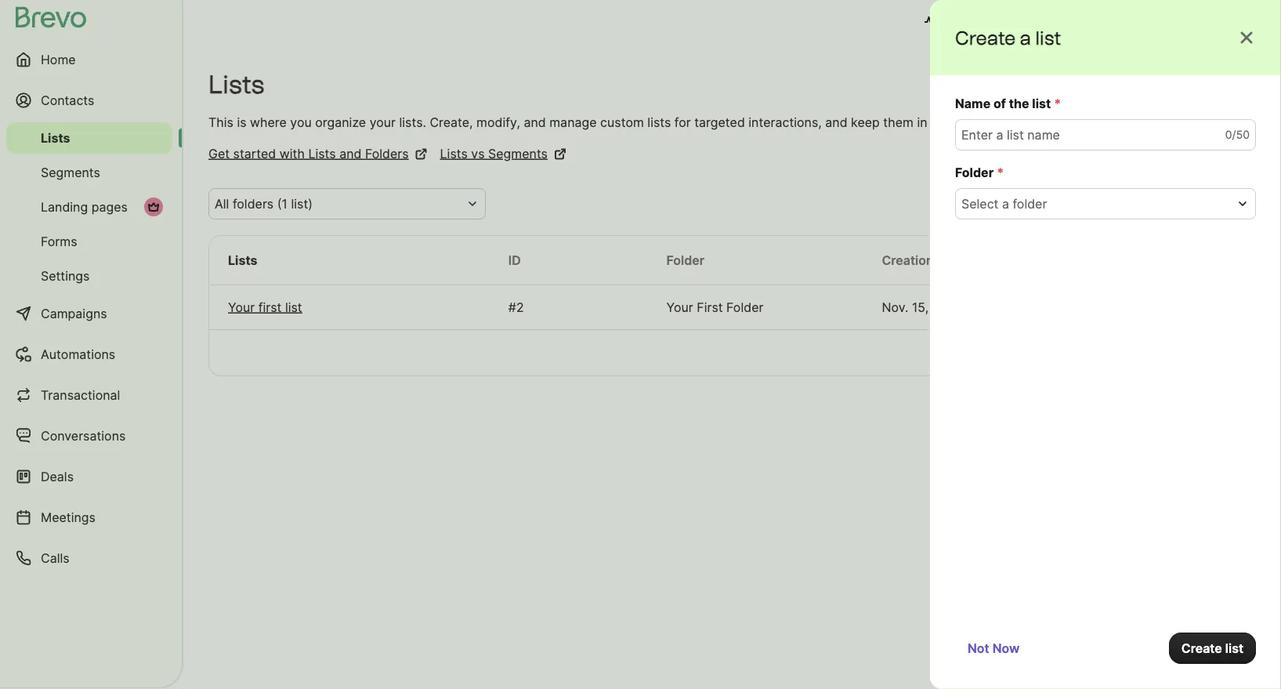 Task type: describe. For each thing, give the bounding box(es) containing it.
calls
[[41, 550, 69, 566]]

/
[[1233, 128, 1237, 142]]

forms
[[41, 234, 77, 249]]

in
[[918, 114, 928, 130]]

first
[[697, 299, 723, 315]]

automations
[[41, 347, 115, 362]]

usage and plan
[[944, 14, 1037, 29]]

folder for folder
[[667, 252, 705, 268]]

campaigns
[[41, 306, 107, 321]]

transactional
[[41, 387, 120, 403]]

select a folder button
[[956, 188, 1257, 220]]

creation
[[882, 252, 934, 268]]

per
[[971, 345, 991, 360]]

settings link
[[6, 260, 172, 292]]

0 vertical spatial segments
[[488, 146, 548, 161]]

1 for from the left
[[675, 114, 691, 130]]

15,
[[913, 299, 929, 315]]

plan
[[1011, 14, 1037, 29]]

lists link
[[6, 122, 172, 154]]

0 / 50
[[1226, 128, 1250, 142]]

campaigns link
[[6, 295, 172, 332]]

left___rvooi image
[[147, 201, 160, 213]]

50
[[1237, 128, 1250, 142]]

0
[[1226, 128, 1233, 142]]

name
[[956, 96, 991, 111]]

all folders (1 list)
[[215, 196, 313, 211]]

lists.
[[399, 114, 426, 130]]

and inside usage and plan button
[[985, 14, 1008, 29]]

not now
[[968, 641, 1020, 656]]

create for create a list
[[956, 26, 1016, 49]]

list inside button
[[1226, 641, 1244, 656]]

usage
[[944, 14, 982, 29]]

page
[[994, 345, 1024, 360]]

is
[[237, 114, 247, 130]]

and right modify,
[[524, 114, 546, 130]]

vs
[[471, 146, 485, 161]]

all
[[215, 196, 229, 211]]

meetings
[[41, 510, 96, 525]]

your first list link
[[228, 298, 471, 317]]

this is where you organize your lists. create, modify, and manage custom lists for targeted interactions, and keep them in folders for easy navigation.
[[209, 114, 1092, 130]]

lists
[[648, 114, 671, 130]]

your for your first list
[[228, 299, 255, 315]]

custom
[[601, 114, 644, 130]]

home link
[[6, 41, 172, 78]]

# 2
[[509, 299, 524, 315]]

where
[[250, 114, 287, 130]]

manage
[[550, 114, 597, 130]]

landing pages link
[[6, 191, 172, 223]]

folder for folder *
[[956, 165, 994, 180]]

lists up your first list
[[228, 252, 258, 268]]

first
[[258, 299, 282, 315]]

landing
[[41, 199, 88, 214]]

date
[[937, 252, 965, 268]]

transactional link
[[6, 376, 172, 414]]

get started with lists and folders
[[209, 146, 409, 161]]

targeted
[[695, 114, 745, 130]]

(1
[[277, 196, 288, 211]]

lists down contacts
[[41, 130, 70, 145]]

create a list
[[956, 26, 1062, 49]]

easy
[[996, 114, 1024, 130]]

creation date
[[882, 252, 965, 268]]

segments link
[[6, 157, 172, 188]]

and inside get started with lists and folders link
[[340, 146, 362, 161]]

settings
[[41, 268, 90, 283]]

navigation.
[[1027, 114, 1092, 130]]

with
[[280, 146, 305, 161]]

get started with lists and folders link
[[209, 144, 428, 163]]

meetings link
[[6, 499, 172, 536]]

2 for from the left
[[976, 114, 992, 130]]

lists left vs
[[440, 146, 468, 161]]

2023
[[933, 299, 964, 315]]

folder
[[1013, 196, 1048, 211]]

conversations
[[41, 428, 126, 443]]

rows per page
[[936, 345, 1024, 360]]

at
[[967, 299, 979, 315]]

calls link
[[6, 539, 172, 577]]

3:51
[[982, 299, 1007, 315]]

select a folder
[[962, 196, 1048, 211]]

deals
[[41, 469, 74, 484]]

all folders (1 list) button
[[209, 188, 486, 220]]



Task type: vqa. For each thing, say whether or not it's contained in the screenshot.
"Contacts" in the Contacts link
no



Task type: locate. For each thing, give the bounding box(es) containing it.
rows
[[936, 345, 968, 360]]

create for create list
[[1182, 641, 1223, 656]]

create
[[956, 26, 1016, 49], [1182, 641, 1223, 656]]

create list
[[1182, 641, 1244, 656]]

folder *
[[956, 165, 1004, 180]]

0 horizontal spatial your
[[228, 299, 255, 315]]

lists
[[209, 69, 265, 100], [41, 130, 70, 145], [308, 146, 336, 161], [440, 146, 468, 161], [228, 252, 258, 268]]

nov. 15, 2023 at 3:51 pm
[[882, 299, 1030, 315]]

automations link
[[6, 336, 172, 373]]

*
[[1055, 96, 1062, 111], [997, 165, 1004, 180]]

a right the usage
[[1021, 26, 1032, 49]]

create inside button
[[1182, 641, 1223, 656]]

2
[[517, 299, 524, 315]]

* up navigation.
[[1055, 96, 1062, 111]]

for
[[675, 114, 691, 130], [976, 114, 992, 130]]

lists up the is
[[209, 69, 265, 100]]

get
[[209, 146, 230, 161]]

#
[[509, 299, 517, 315]]

None field
[[215, 194, 461, 213], [962, 194, 1232, 213], [215, 194, 461, 213], [962, 194, 1232, 213]]

folders down name
[[932, 114, 973, 130]]

lists vs segments
[[440, 146, 548, 161]]

segments
[[488, 146, 548, 161], [41, 165, 100, 180]]

1 horizontal spatial folders
[[932, 114, 973, 130]]

keep
[[852, 114, 880, 130]]

your first folder
[[667, 299, 764, 315]]

folders
[[932, 114, 973, 130], [233, 196, 274, 211]]

1 horizontal spatial segments
[[488, 146, 548, 161]]

your first list
[[228, 299, 302, 315]]

usage and plan button
[[912, 6, 1050, 38]]

0 vertical spatial a
[[1021, 26, 1032, 49]]

0 horizontal spatial for
[[675, 114, 691, 130]]

you
[[290, 114, 312, 130]]

segments down modify,
[[488, 146, 548, 161]]

them
[[884, 114, 914, 130]]

and left the plan
[[985, 14, 1008, 29]]

1 horizontal spatial your
[[667, 299, 694, 315]]

pm
[[1011, 299, 1030, 315]]

1 vertical spatial folder
[[667, 252, 705, 268]]

organize
[[315, 114, 366, 130]]

0 vertical spatial folders
[[932, 114, 973, 130]]

list
[[1036, 26, 1062, 49], [1033, 96, 1051, 111], [285, 299, 302, 315], [1226, 641, 1244, 656]]

lists right with
[[308, 146, 336, 161]]

folder right first
[[727, 299, 764, 315]]

a inside popup button
[[1003, 196, 1010, 211]]

0 horizontal spatial create
[[956, 26, 1016, 49]]

folders left (1
[[233, 196, 274, 211]]

not now button
[[956, 633, 1033, 664]]

1 horizontal spatial a
[[1021, 26, 1032, 49]]

your for your first folder
[[667, 299, 694, 315]]

forms link
[[6, 226, 172, 257]]

create,
[[430, 114, 473, 130]]

your
[[228, 299, 255, 315], [667, 299, 694, 315]]

2 vertical spatial folder
[[727, 299, 764, 315]]

create list button
[[1170, 633, 1257, 664]]

a
[[1021, 26, 1032, 49], [1003, 196, 1010, 211]]

0 vertical spatial create
[[956, 26, 1016, 49]]

the
[[1009, 96, 1030, 111]]

segments up landing
[[41, 165, 100, 180]]

0 horizontal spatial folder
[[667, 252, 705, 268]]

1 vertical spatial *
[[997, 165, 1004, 180]]

this
[[209, 114, 234, 130]]

interactions,
[[749, 114, 822, 130]]

2 your from the left
[[667, 299, 694, 315]]

a left folder
[[1003, 196, 1010, 211]]

landing pages
[[41, 199, 128, 214]]

select
[[962, 196, 999, 211]]

1 horizontal spatial *
[[1055, 96, 1062, 111]]

2 horizontal spatial folder
[[956, 165, 994, 180]]

contacts link
[[6, 82, 172, 119]]

0 vertical spatial *
[[1055, 96, 1062, 111]]

* up select a folder
[[997, 165, 1004, 180]]

0 horizontal spatial segments
[[41, 165, 100, 180]]

deals link
[[6, 458, 172, 495]]

Search a list name or ID search field
[[1064, 188, 1257, 220]]

1 vertical spatial a
[[1003, 196, 1010, 211]]

for right lists
[[675, 114, 691, 130]]

folder
[[956, 165, 994, 180], [667, 252, 705, 268], [727, 299, 764, 315]]

1 your from the left
[[228, 299, 255, 315]]

your inside your first list link
[[228, 299, 255, 315]]

for down name
[[976, 114, 992, 130]]

and down "organize"
[[340, 146, 362, 161]]

started
[[233, 146, 276, 161]]

conversations link
[[6, 417, 172, 455]]

folder up first
[[667, 252, 705, 268]]

home
[[41, 52, 76, 67]]

1 horizontal spatial create
[[1182, 641, 1223, 656]]

a for select
[[1003, 196, 1010, 211]]

contacts
[[41, 93, 94, 108]]

name of the list *
[[956, 96, 1062, 111]]

folder inside create a list dialog
[[956, 165, 994, 180]]

a for create
[[1021, 26, 1032, 49]]

create a list dialog
[[931, 0, 1282, 689]]

Enter a list name text field
[[956, 119, 1257, 151]]

0 horizontal spatial folders
[[233, 196, 274, 211]]

1 vertical spatial folders
[[233, 196, 274, 211]]

1 horizontal spatial folder
[[727, 299, 764, 315]]

0 horizontal spatial a
[[1003, 196, 1010, 211]]

1 horizontal spatial for
[[976, 114, 992, 130]]

0 vertical spatial folder
[[956, 165, 994, 180]]

now
[[993, 641, 1020, 656]]

folders inside popup button
[[233, 196, 274, 211]]

and left keep on the right of the page
[[826, 114, 848, 130]]

1 vertical spatial create
[[1182, 641, 1223, 656]]

folders
[[365, 146, 409, 161]]

lists vs segments link
[[440, 144, 567, 163]]

nov.
[[882, 299, 909, 315]]

list)
[[291, 196, 313, 211]]

your
[[370, 114, 396, 130]]

not
[[968, 641, 990, 656]]

1 vertical spatial segments
[[41, 165, 100, 180]]

id
[[509, 252, 521, 268]]

folder up the select
[[956, 165, 994, 180]]

modify,
[[477, 114, 520, 130]]

0 horizontal spatial *
[[997, 165, 1004, 180]]



